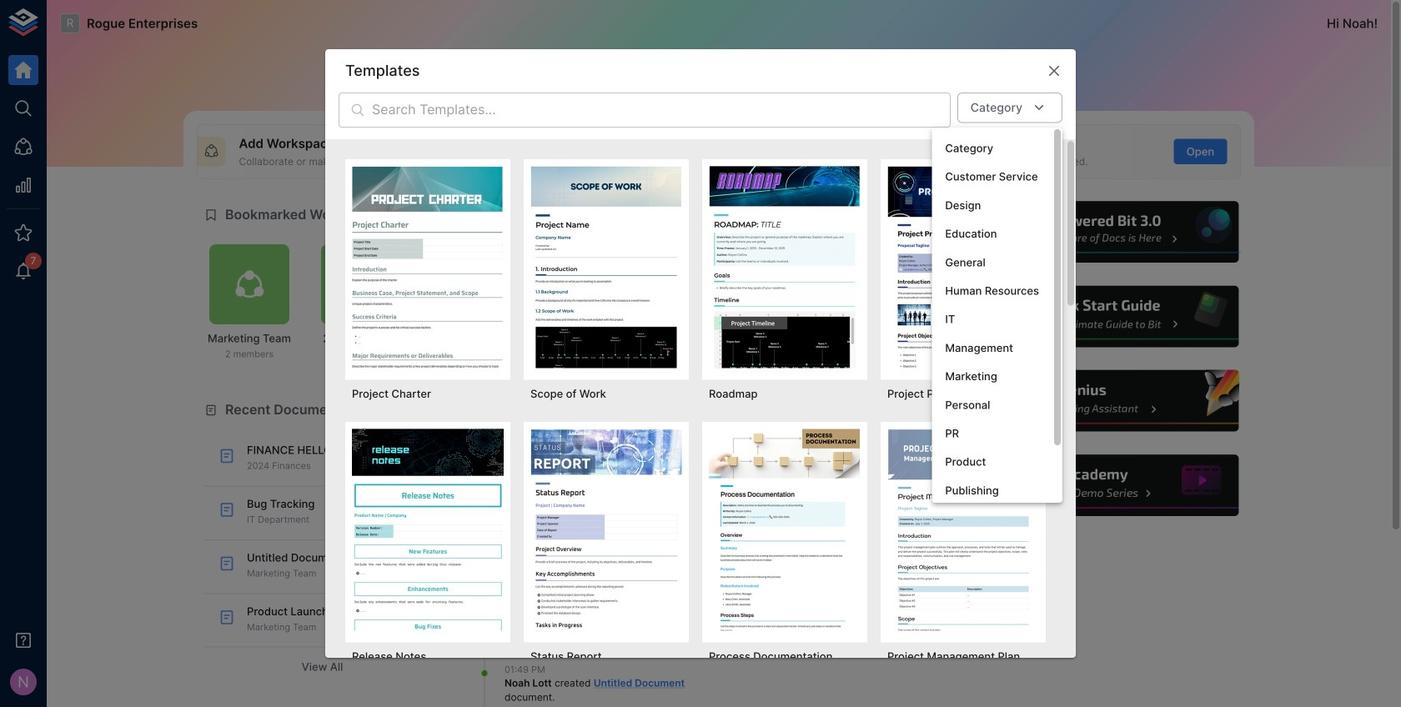 Task type: describe. For each thing, give the bounding box(es) containing it.
process documentation image
[[709, 429, 861, 631]]

2 help image from the top
[[990, 284, 1241, 350]]

release notes image
[[352, 429, 504, 631]]



Task type: locate. For each thing, give the bounding box(es) containing it.
scope of work image
[[531, 166, 682, 368]]

4 help image from the top
[[990, 453, 1241, 519]]

project proposal image
[[888, 166, 1039, 368]]

help image
[[990, 199, 1241, 265], [990, 284, 1241, 350], [990, 368, 1241, 434], [990, 453, 1241, 519]]

dialog
[[325, 49, 1076, 707]]

status report image
[[531, 429, 682, 631]]

project management plan image
[[888, 429, 1039, 631]]

3 help image from the top
[[990, 368, 1241, 434]]

roadmap image
[[709, 166, 861, 368]]

project charter image
[[352, 166, 504, 368]]

Search Templates... text field
[[372, 92, 951, 127]]

1 help image from the top
[[990, 199, 1241, 265]]



Task type: vqa. For each thing, say whether or not it's contained in the screenshot.
Project Charter image
yes



